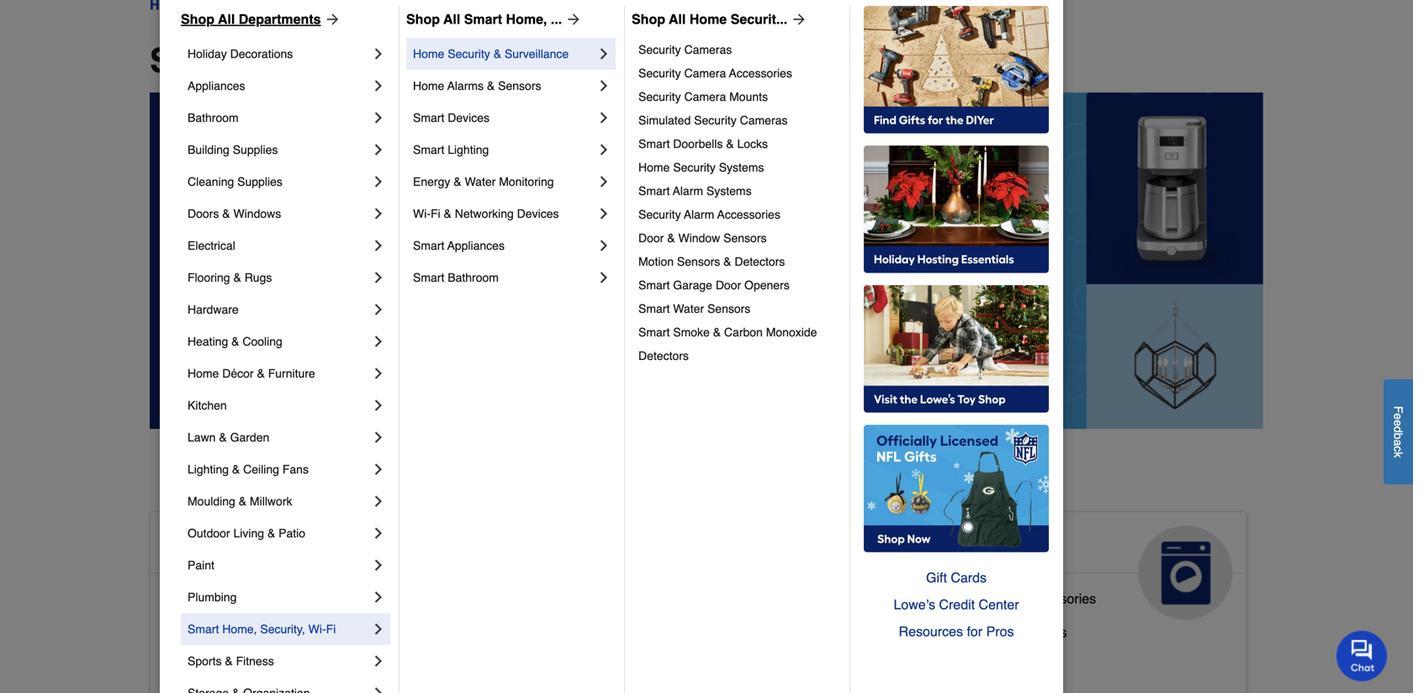 Task type: vqa. For each thing, say whether or not it's contained in the screenshot.
the rightmost Water
yes



Task type: locate. For each thing, give the bounding box(es) containing it.
smart smoke & carbon monoxide detectors link
[[639, 321, 838, 368]]

1 vertical spatial systems
[[707, 184, 752, 198]]

0 horizontal spatial devices
[[448, 111, 490, 125]]

accessories up chillers
[[1024, 591, 1096, 606]]

doors
[[188, 207, 219, 220]]

2 shop from the left
[[406, 11, 440, 27]]

beds,
[[563, 652, 597, 667]]

1 horizontal spatial wi-
[[413, 207, 431, 220]]

accessible for accessible bathroom
[[164, 591, 228, 606]]

home, down accessible bathroom link
[[222, 623, 257, 636]]

chevron right image for bathroom
[[370, 109, 387, 126]]

1 horizontal spatial arrow right image
[[788, 11, 808, 28]]

appliances up cards
[[914, 532, 1039, 559]]

1 vertical spatial devices
[[517, 207, 559, 220]]

arrow right image
[[562, 11, 582, 28], [788, 11, 808, 28]]

smart smoke & carbon monoxide detectors
[[639, 326, 821, 363]]

sensors down window
[[677, 255, 720, 268]]

fi down energy
[[431, 207, 441, 220]]

fi right the security, on the left bottom
[[326, 623, 336, 636]]

accessible for accessible entry & home
[[164, 658, 228, 674]]

0 vertical spatial supplies
[[233, 143, 278, 156]]

living
[[233, 527, 264, 540]]

e
[[1392, 413, 1405, 420], [1392, 420, 1405, 426]]

1 vertical spatial departments
[[294, 41, 500, 80]]

smart for smart alarm systems
[[639, 184, 670, 198]]

all up security cameras in the top of the page
[[669, 11, 686, 27]]

0 vertical spatial pet
[[648, 532, 684, 559]]

& right parts
[[1012, 591, 1021, 606]]

1 arrow right image from the left
[[562, 11, 582, 28]]

pet beds, houses, & furniture link
[[539, 648, 721, 681]]

bathroom down smart appliances
[[448, 271, 499, 284]]

shop up the home security & surveillance
[[406, 11, 440, 27]]

0 vertical spatial home,
[[506, 11, 547, 27]]

0 horizontal spatial lighting
[[188, 463, 229, 476]]

bathroom up building
[[188, 111, 239, 125]]

detectors down smoke
[[639, 349, 689, 363]]

outdoor
[[188, 527, 230, 540]]

chevron right image for smart appliances
[[596, 237, 612, 254]]

security up smart alarm systems
[[673, 161, 716, 174]]

chevron right image for home alarms & sensors
[[596, 77, 612, 94]]

cameras up security camera accessories at the top
[[684, 43, 732, 56]]

appliances down holiday
[[188, 79, 245, 93]]

cooling
[[243, 335, 283, 348]]

shop all departments
[[150, 41, 500, 80]]

bathroom for smart bathroom
[[448, 271, 499, 284]]

arrow right image up surveillance
[[562, 11, 582, 28]]

cameras up locks
[[740, 114, 788, 127]]

2 horizontal spatial appliances
[[914, 532, 1039, 559]]

appliances
[[188, 79, 245, 93], [447, 239, 505, 252], [914, 532, 1039, 559]]

all for smart
[[443, 11, 460, 27]]

water up networking on the left of page
[[465, 175, 496, 188]]

systems up smart alarm systems link
[[719, 161, 764, 174]]

alarm down home security systems
[[673, 184, 703, 198]]

0 vertical spatial alarm
[[673, 184, 703, 198]]

monitoring
[[499, 175, 554, 188]]

1 vertical spatial cameras
[[740, 114, 788, 127]]

0 vertical spatial water
[[465, 175, 496, 188]]

0 horizontal spatial fi
[[326, 623, 336, 636]]

chevron right image
[[370, 45, 387, 62], [370, 77, 387, 94], [596, 109, 612, 126], [370, 141, 387, 158], [370, 205, 387, 222], [596, 269, 612, 286], [370, 301, 387, 318], [370, 365, 387, 382], [370, 397, 387, 414], [370, 493, 387, 510], [370, 557, 387, 574], [370, 621, 387, 638]]

shop up security cameras in the top of the page
[[632, 11, 665, 27]]

sports & fitness
[[188, 655, 274, 668]]

shop inside shop all smart home, ... link
[[406, 11, 440, 27]]

2 horizontal spatial shop
[[632, 11, 665, 27]]

all inside shop all smart home, ... link
[[443, 11, 460, 27]]

chevron right image for moulding & millwork
[[370, 493, 387, 510]]

1 vertical spatial bathroom
[[448, 271, 499, 284]]

home décor & furniture link
[[188, 358, 370, 390]]

systems
[[719, 161, 764, 174], [707, 184, 752, 198]]

0 vertical spatial accessories
[[729, 66, 792, 80]]

3 shop from the left
[[632, 11, 665, 27]]

departments up holiday decorations link
[[239, 11, 321, 27]]

supplies up the houses,
[[599, 618, 650, 633]]

home inside accessible entry & home link
[[280, 658, 316, 674]]

smart alarm systems link
[[639, 179, 838, 203]]

supplies up cleaning supplies
[[233, 143, 278, 156]]

home, left ... at the top left
[[506, 11, 547, 27]]

all up the home security & surveillance
[[443, 11, 460, 27]]

accessible inside "link"
[[164, 625, 228, 640]]

smart home, security, wi-fi
[[188, 623, 336, 636]]

lawn & garden
[[188, 431, 269, 444]]

1 horizontal spatial home,
[[506, 11, 547, 27]]

bathroom up "smart home, security, wi-fi"
[[232, 591, 290, 606]]

2 arrow right image from the left
[[788, 11, 808, 28]]

camera up security camera mounts
[[684, 66, 726, 80]]

sensors down home security & surveillance link
[[498, 79, 541, 93]]

accessible home image
[[389, 526, 483, 620]]

hardware
[[188, 303, 239, 316]]

livestock supplies link
[[539, 614, 650, 648]]

accessible bedroom link
[[164, 621, 287, 654]]

& right smoke
[[713, 326, 721, 339]]

bathroom
[[188, 111, 239, 125], [448, 271, 499, 284], [232, 591, 290, 606]]

0 horizontal spatial detectors
[[639, 349, 689, 363]]

security camera accessories link
[[639, 61, 838, 85]]

0 vertical spatial camera
[[684, 66, 726, 80]]

smart for smart garage door openers
[[639, 278, 670, 292]]

home
[[690, 11, 727, 27], [413, 47, 444, 61], [413, 79, 444, 93], [639, 161, 670, 174], [188, 367, 219, 380], [294, 532, 359, 559], [280, 658, 316, 674]]

arrow right image up security cameras link
[[788, 11, 808, 28]]

devices down "monitoring"
[[517, 207, 559, 220]]

wi- right the security, on the left bottom
[[308, 623, 326, 636]]

detectors up openers
[[735, 255, 785, 268]]

chevron right image for sports & fitness
[[370, 653, 387, 670]]

home,
[[506, 11, 547, 27], [222, 623, 257, 636]]

1 horizontal spatial water
[[673, 302, 704, 315]]

0 vertical spatial detectors
[[735, 255, 785, 268]]

& up home alarms & sensors link
[[494, 47, 501, 61]]

departments
[[239, 11, 321, 27], [294, 41, 500, 80]]

bathroom for accessible bathroom
[[232, 591, 290, 606]]

supplies up windows at top
[[237, 175, 283, 188]]

smart devices link
[[413, 102, 596, 134]]

devices
[[448, 111, 490, 125], [517, 207, 559, 220]]

1 vertical spatial door
[[716, 278, 741, 292]]

security down smart alarm systems
[[639, 208, 681, 221]]

devices down alarms
[[448, 111, 490, 125]]

wi-fi & networking devices link
[[413, 198, 596, 230]]

home alarms & sensors
[[413, 79, 541, 93]]

all inside shop all departments "link"
[[218, 11, 235, 27]]

door & window sensors
[[639, 231, 767, 245]]

1 e from the top
[[1392, 413, 1405, 420]]

appliances down networking on the left of page
[[447, 239, 505, 252]]

gift cards link
[[864, 564, 1049, 591]]

& up smart appliances
[[444, 207, 452, 220]]

1 vertical spatial pet
[[539, 652, 559, 667]]

security cameras
[[639, 43, 732, 56]]

furniture right the houses,
[[667, 652, 721, 667]]

pet inside pet beds, houses, & furniture link
[[539, 652, 559, 667]]

& down door & window sensors link
[[724, 255, 731, 268]]

departments down arrow right image
[[294, 41, 500, 80]]

home inside accessible home link
[[294, 532, 359, 559]]

0 horizontal spatial appliances link
[[188, 70, 370, 102]]

wine
[[988, 625, 1018, 640]]

smart appliances
[[413, 239, 505, 252]]

flooring & rugs link
[[188, 262, 370, 294]]

smart for smart bathroom
[[413, 271, 444, 284]]

departments for shop all departments
[[239, 11, 321, 27]]

detectors
[[735, 255, 785, 268], [639, 349, 689, 363]]

1 vertical spatial detectors
[[639, 349, 689, 363]]

patio
[[279, 527, 305, 540]]

chevron right image for smart lighting
[[596, 141, 612, 158]]

0 vertical spatial departments
[[239, 11, 321, 27]]

chevron right image for heating & cooling
[[370, 333, 387, 350]]

bathroom inside accessible bathroom link
[[232, 591, 290, 606]]

lighting
[[448, 143, 489, 156], [188, 463, 229, 476]]

0 horizontal spatial door
[[639, 231, 664, 245]]

0 horizontal spatial pet
[[539, 652, 559, 667]]

energy & water monitoring
[[413, 175, 554, 188]]

chevron right image for smart bathroom
[[596, 269, 612, 286]]

livestock supplies
[[539, 618, 650, 633]]

lighting & ceiling fans link
[[188, 453, 370, 485]]

1 horizontal spatial shop
[[406, 11, 440, 27]]

systems down "home security systems" link
[[707, 184, 752, 198]]

door up smart water sensors link
[[716, 278, 741, 292]]

shop all home securit...
[[632, 11, 788, 27]]

0 vertical spatial lighting
[[448, 143, 489, 156]]

accessible
[[164, 532, 287, 559], [164, 591, 228, 606], [164, 625, 228, 640], [164, 658, 228, 674]]

0 vertical spatial devices
[[448, 111, 490, 125]]

heating & cooling
[[188, 335, 283, 348]]

doors & windows link
[[188, 198, 370, 230]]

1 horizontal spatial cameras
[[740, 114, 788, 127]]

arrow right image inside shop all smart home, ... link
[[562, 11, 582, 28]]

& left ceiling
[[232, 463, 240, 476]]

camera for accessories
[[684, 66, 726, 80]]

chevron right image for cleaning supplies
[[370, 173, 387, 190]]

credit
[[939, 597, 975, 612]]

furniture up kitchen link
[[268, 367, 315, 380]]

pet
[[648, 532, 684, 559], [539, 652, 559, 667]]

chevron right image for appliances
[[370, 77, 387, 94]]

camera
[[684, 66, 726, 80], [684, 90, 726, 103]]

0 horizontal spatial water
[[465, 175, 496, 188]]

lawn
[[188, 431, 216, 444]]

lowe's
[[894, 597, 935, 612]]

0 horizontal spatial home,
[[222, 623, 257, 636]]

1 camera from the top
[[684, 66, 726, 80]]

wi- down energy
[[413, 207, 431, 220]]

shop all departments link
[[181, 9, 341, 29]]

1 accessible from the top
[[164, 532, 287, 559]]

f e e d b a c k
[[1392, 406, 1405, 458]]

shop inside shop all departments "link"
[[181, 11, 215, 27]]

smart for smart appliances
[[413, 239, 444, 252]]

systems for smart alarm systems
[[707, 184, 752, 198]]

pet beds, houses, & furniture
[[539, 652, 721, 667]]

windows
[[233, 207, 281, 220]]

home inside home décor & furniture link
[[188, 367, 219, 380]]

smart for smart home, security, wi-fi
[[188, 623, 219, 636]]

accessories up door & window sensors link
[[717, 208, 781, 221]]

1 vertical spatial camera
[[684, 90, 726, 103]]

lighting up moulding
[[188, 463, 229, 476]]

accessories inside 'link'
[[1024, 591, 1096, 606]]

0 horizontal spatial wi-
[[308, 623, 326, 636]]

bathroom inside smart bathroom link
[[448, 271, 499, 284]]

0 vertical spatial fi
[[431, 207, 441, 220]]

security down shop all home securit...
[[639, 43, 681, 56]]

shop all departments
[[181, 11, 321, 27]]

accessible for accessible bedroom
[[164, 625, 228, 640]]

e up the b at the right bottom of page
[[1392, 420, 1405, 426]]

chevron right image for plumbing
[[370, 589, 387, 606]]

home inside home alarms & sensors link
[[413, 79, 444, 93]]

supplies inside building supplies link
[[233, 143, 278, 156]]

& right animal
[[624, 532, 641, 559]]

openers
[[745, 278, 790, 292]]

0 vertical spatial bathroom
[[188, 111, 239, 125]]

décor
[[222, 367, 254, 380]]

1 horizontal spatial appliances
[[447, 239, 505, 252]]

1 horizontal spatial fi
[[431, 207, 441, 220]]

0 vertical spatial systems
[[719, 161, 764, 174]]

1 vertical spatial fi
[[326, 623, 336, 636]]

chevron right image for lighting & ceiling fans
[[370, 461, 387, 478]]

& down accessible bedroom "link"
[[225, 655, 233, 668]]

rugs
[[245, 271, 272, 284]]

devices inside smart devices link
[[448, 111, 490, 125]]

camera up simulated security cameras
[[684, 90, 726, 103]]

all inside shop all home securit... link
[[669, 11, 686, 27]]

2 vertical spatial appliances
[[914, 532, 1039, 559]]

supplies inside cleaning supplies link
[[237, 175, 283, 188]]

officially licensed n f l gifts. shop now. image
[[864, 425, 1049, 553]]

lowe's credit center link
[[864, 591, 1049, 618]]

departments inside "link"
[[239, 11, 321, 27]]

arrow right image for shop all smart home, ...
[[562, 11, 582, 28]]

animal
[[539, 532, 617, 559]]

alarm up window
[[684, 208, 714, 221]]

2 vertical spatial accessories
[[1024, 591, 1096, 606]]

appliances image
[[1139, 526, 1233, 620]]

water up smoke
[[673, 302, 704, 315]]

wi-fi & networking devices
[[413, 207, 559, 220]]

1 vertical spatial home,
[[222, 623, 257, 636]]

all up holiday decorations
[[218, 11, 235, 27]]

hardware link
[[188, 294, 370, 326]]

& inside smart smoke & carbon monoxide detectors
[[713, 326, 721, 339]]

fi
[[431, 207, 441, 220], [326, 623, 336, 636]]

appliances link down "decorations"
[[188, 70, 370, 102]]

0 vertical spatial appliances
[[188, 79, 245, 93]]

flooring
[[188, 271, 230, 284]]

appliances link up chillers
[[900, 512, 1247, 620]]

camera for mounts
[[684, 90, 726, 103]]

2 vertical spatial supplies
[[599, 618, 650, 633]]

door up "motion"
[[639, 231, 664, 245]]

arrow right image inside shop all home securit... link
[[788, 11, 808, 28]]

securit...
[[731, 11, 788, 27]]

security,
[[260, 623, 305, 636]]

0 vertical spatial furniture
[[268, 367, 315, 380]]

lighting up energy & water monitoring
[[448, 143, 489, 156]]

0 vertical spatial wi-
[[413, 207, 431, 220]]

shop for shop all home securit...
[[632, 11, 665, 27]]

accessible for accessible home
[[164, 532, 287, 559]]

cleaning supplies
[[188, 175, 283, 188]]

gift
[[926, 570, 947, 586]]

appliances link
[[188, 70, 370, 102], [900, 512, 1247, 620]]

1 horizontal spatial furniture
[[667, 652, 721, 667]]

supplies inside livestock supplies link
[[599, 618, 650, 633]]

1 vertical spatial supplies
[[237, 175, 283, 188]]

3 accessible from the top
[[164, 625, 228, 640]]

all for home
[[669, 11, 686, 27]]

2 accessible from the top
[[164, 591, 228, 606]]

1 vertical spatial wi-
[[308, 623, 326, 636]]

e up d
[[1392, 413, 1405, 420]]

0 horizontal spatial arrow right image
[[562, 11, 582, 28]]

& left patio
[[267, 527, 275, 540]]

1 shop from the left
[[181, 11, 215, 27]]

1 vertical spatial appliances
[[447, 239, 505, 252]]

1 horizontal spatial devices
[[517, 207, 559, 220]]

accessories
[[729, 66, 792, 80], [717, 208, 781, 221], [1024, 591, 1096, 606]]

animal & pet care image
[[764, 526, 858, 620]]

1 horizontal spatial appliances link
[[900, 512, 1247, 620]]

appliance
[[914, 591, 973, 606]]

arrow right image for shop all home securit...
[[788, 11, 808, 28]]

1 horizontal spatial pet
[[648, 532, 684, 559]]

gift cards
[[926, 570, 987, 586]]

0 vertical spatial door
[[639, 231, 664, 245]]

door
[[639, 231, 664, 245], [716, 278, 741, 292]]

0 horizontal spatial cameras
[[684, 43, 732, 56]]

cleaning supplies link
[[188, 166, 370, 198]]

& left rugs
[[233, 271, 241, 284]]

sensors down smart garage door openers link
[[707, 302, 751, 315]]

1 vertical spatial alarm
[[684, 208, 714, 221]]

chevron right image for smart home, security, wi-fi
[[370, 621, 387, 638]]

1 vertical spatial accessories
[[717, 208, 781, 221]]

shop inside shop all home securit... link
[[632, 11, 665, 27]]

2 camera from the top
[[684, 90, 726, 103]]

2 e from the top
[[1392, 420, 1405, 426]]

security up alarms
[[448, 47, 490, 61]]

shop up holiday
[[181, 11, 215, 27]]

f e e d b a c k button
[[1384, 379, 1413, 484]]

chevron right image
[[596, 45, 612, 62], [596, 77, 612, 94], [370, 109, 387, 126], [596, 141, 612, 158], [370, 173, 387, 190], [596, 173, 612, 190], [596, 205, 612, 222], [370, 237, 387, 254], [596, 237, 612, 254], [370, 269, 387, 286], [370, 333, 387, 350], [370, 429, 387, 446], [370, 461, 387, 478], [370, 525, 387, 542], [370, 589, 387, 606], [370, 653, 387, 670], [370, 685, 387, 693]]

home inside home security & surveillance link
[[413, 47, 444, 61]]

smart inside smart smoke & carbon monoxide detectors
[[639, 326, 670, 339]]

accessories up mounts
[[729, 66, 792, 80]]

2 vertical spatial bathroom
[[232, 591, 290, 606]]

0 horizontal spatial furniture
[[268, 367, 315, 380]]

4 accessible from the top
[[164, 658, 228, 674]]

0 horizontal spatial shop
[[181, 11, 215, 27]]

all
[[218, 11, 235, 27], [443, 11, 460, 27], [669, 11, 686, 27], [243, 41, 285, 80]]

visit the lowe's toy shop. image
[[864, 285, 1049, 413]]

0 vertical spatial appliances link
[[188, 70, 370, 102]]

for
[[967, 624, 983, 639]]

smart bathroom
[[413, 271, 499, 284]]



Task type: describe. For each thing, give the bounding box(es) containing it.
houses,
[[601, 652, 650, 667]]

home security & surveillance link
[[413, 38, 596, 70]]

doors & windows
[[188, 207, 281, 220]]

smart alarm systems
[[639, 184, 752, 198]]

entry
[[232, 658, 264, 674]]

detectors inside smart smoke & carbon monoxide detectors
[[639, 349, 689, 363]]

alarms
[[447, 79, 484, 93]]

find gifts for the diyer. image
[[864, 6, 1049, 134]]

smart water sensors link
[[639, 297, 838, 321]]

supplies for cleaning supplies
[[237, 175, 283, 188]]

security cameras link
[[639, 38, 838, 61]]

smart appliances link
[[413, 230, 596, 262]]

chat invite button image
[[1337, 630, 1388, 682]]

systems for home security systems
[[719, 161, 764, 174]]

bathroom inside bathroom link
[[188, 111, 239, 125]]

shop all smart home, ... link
[[406, 9, 582, 29]]

surveillance
[[505, 47, 569, 61]]

chevron right image for home décor & furniture
[[370, 365, 387, 382]]

1 vertical spatial water
[[673, 302, 704, 315]]

...
[[551, 11, 562, 27]]

motion sensors & detectors link
[[639, 250, 838, 273]]

smart lighting link
[[413, 134, 596, 166]]

0 horizontal spatial appliances
[[188, 79, 245, 93]]

k
[[1392, 452, 1405, 458]]

chillers
[[1022, 625, 1067, 640]]

security up "simulated"
[[639, 90, 681, 103]]

shop for shop all departments
[[181, 11, 215, 27]]

lowe's credit center
[[894, 597, 1019, 612]]

home inside shop all home securit... link
[[690, 11, 727, 27]]

& inside the animal & pet care
[[624, 532, 641, 559]]

shop for shop all smart home, ...
[[406, 11, 440, 27]]

security up smart doorbells & locks
[[694, 114, 737, 127]]

appliance parts & accessories
[[914, 591, 1096, 606]]

pet inside the animal & pet care
[[648, 532, 684, 559]]

building supplies
[[188, 143, 278, 156]]

kitchen
[[188, 399, 227, 412]]

electrical
[[188, 239, 235, 252]]

1 vertical spatial lighting
[[188, 463, 229, 476]]

energy & water monitoring link
[[413, 166, 596, 198]]

accessible entry & home
[[164, 658, 316, 674]]

resources
[[899, 624, 963, 639]]

& up "motion"
[[667, 231, 675, 245]]

smart bathroom link
[[413, 262, 596, 294]]

parts
[[977, 591, 1008, 606]]

home inside "home security systems" link
[[639, 161, 670, 174]]

outdoor living & patio
[[188, 527, 305, 540]]

moulding
[[188, 495, 235, 508]]

resources for pros
[[899, 624, 1014, 639]]

accessible bathroom
[[164, 591, 290, 606]]

smart for smart devices
[[413, 111, 444, 125]]

chevron right image for home security & surveillance
[[596, 45, 612, 62]]

smart devices
[[413, 111, 490, 125]]

smoke
[[673, 326, 710, 339]]

& right the houses,
[[654, 652, 663, 667]]

c
[[1392, 446, 1405, 452]]

d
[[1392, 426, 1405, 433]]

doorbells
[[673, 137, 723, 151]]

chevron right image for outdoor living & patio
[[370, 525, 387, 542]]

livestock
[[539, 618, 595, 633]]

appliances inside 'smart appliances' link
[[447, 239, 505, 252]]

outdoor living & patio link
[[188, 517, 370, 549]]

garden
[[230, 431, 269, 444]]

chevron right image for building supplies
[[370, 141, 387, 158]]

smart for smart doorbells & locks
[[639, 137, 670, 151]]

& left "cooling"
[[231, 335, 239, 348]]

smart for smart lighting
[[413, 143, 444, 156]]

accessories for security camera accessories
[[729, 66, 792, 80]]

shop
[[150, 41, 234, 80]]

accessible bedroom
[[164, 625, 287, 640]]

accessible home link
[[151, 512, 497, 620]]

electrical link
[[188, 230, 370, 262]]

monoxide
[[766, 326, 817, 339]]

smart water sensors
[[639, 302, 751, 315]]

smart doorbells & locks
[[639, 137, 768, 151]]

alarm for smart
[[673, 184, 703, 198]]

plumbing link
[[188, 581, 370, 613]]

simulated
[[639, 114, 691, 127]]

& right alarms
[[487, 79, 495, 93]]

& inside 'link'
[[1012, 591, 1021, 606]]

& right energy
[[454, 175, 462, 188]]

chevron right image for energy & water monitoring
[[596, 173, 612, 190]]

carbon
[[724, 326, 763, 339]]

paint
[[188, 559, 214, 572]]

chevron right image for lawn & garden
[[370, 429, 387, 446]]

supplies for livestock supplies
[[599, 618, 650, 633]]

all for departments
[[218, 11, 235, 27]]

fitness
[[236, 655, 274, 668]]

1 vertical spatial furniture
[[667, 652, 721, 667]]

& right entry
[[267, 658, 276, 674]]

chevron right image for holiday decorations
[[370, 45, 387, 62]]

sports
[[188, 655, 222, 668]]

security alarm accessories link
[[639, 203, 838, 226]]

enjoy savings year-round. no matter what you're shopping for, find what you need at a great price. image
[[150, 93, 1264, 429]]

holiday decorations link
[[188, 38, 370, 70]]

heating & cooling link
[[188, 326, 370, 358]]

0 vertical spatial cameras
[[684, 43, 732, 56]]

security camera mounts
[[639, 90, 768, 103]]

1 horizontal spatial detectors
[[735, 255, 785, 268]]

care
[[539, 559, 591, 586]]

fans
[[283, 463, 309, 476]]

window
[[678, 231, 720, 245]]

chevron right image for electrical
[[370, 237, 387, 254]]

animal & pet care link
[[525, 512, 872, 620]]

chevron right image for smart devices
[[596, 109, 612, 126]]

departments for shop all departments
[[294, 41, 500, 80]]

beverage
[[914, 625, 971, 640]]

1 horizontal spatial door
[[716, 278, 741, 292]]

sports & fitness link
[[188, 645, 370, 677]]

devices inside wi-fi & networking devices link
[[517, 207, 559, 220]]

chevron right image for hardware
[[370, 301, 387, 318]]

smart lighting
[[413, 143, 489, 156]]

& right lawn on the bottom of the page
[[219, 431, 227, 444]]

all down shop all departments "link" at the top left
[[243, 41, 285, 80]]

& right doors
[[222, 207, 230, 220]]

security down security cameras in the top of the page
[[639, 66, 681, 80]]

chevron right image for doors & windows
[[370, 205, 387, 222]]

smart for smart smoke & carbon monoxide detectors
[[639, 326, 670, 339]]

holiday hosting essentials. image
[[864, 146, 1049, 273]]

chevron right image for paint
[[370, 557, 387, 574]]

holiday decorations
[[188, 47, 293, 61]]

& left locks
[[726, 137, 734, 151]]

chevron right image for kitchen
[[370, 397, 387, 414]]

shop all home securit... link
[[632, 9, 808, 29]]

arrow right image
[[321, 11, 341, 28]]

& left millwork
[[239, 495, 247, 508]]

garage
[[673, 278, 712, 292]]

cards
[[951, 570, 987, 586]]

& left pros at the right bottom
[[975, 625, 984, 640]]

smart doorbells & locks link
[[639, 132, 838, 156]]

holiday
[[188, 47, 227, 61]]

chevron right image for flooring & rugs
[[370, 269, 387, 286]]

accessible bathroom link
[[164, 587, 290, 621]]

f
[[1392, 406, 1405, 413]]

beverage & wine chillers link
[[914, 621, 1067, 654]]

accessories for security alarm accessories
[[717, 208, 781, 221]]

sensors up motion sensors & detectors link
[[724, 231, 767, 245]]

alarm for security
[[684, 208, 714, 221]]

1 horizontal spatial lighting
[[448, 143, 489, 156]]

& right décor
[[257, 367, 265, 380]]

simulated security cameras link
[[639, 109, 838, 132]]

center
[[979, 597, 1019, 612]]

smart for smart water sensors
[[639, 302, 670, 315]]

1 vertical spatial appliances link
[[900, 512, 1247, 620]]

chevron right image for wi-fi & networking devices
[[596, 205, 612, 222]]

accessible home
[[164, 532, 359, 559]]

motion sensors & detectors
[[639, 255, 785, 268]]

supplies for building supplies
[[233, 143, 278, 156]]

home security & surveillance
[[413, 47, 569, 61]]



